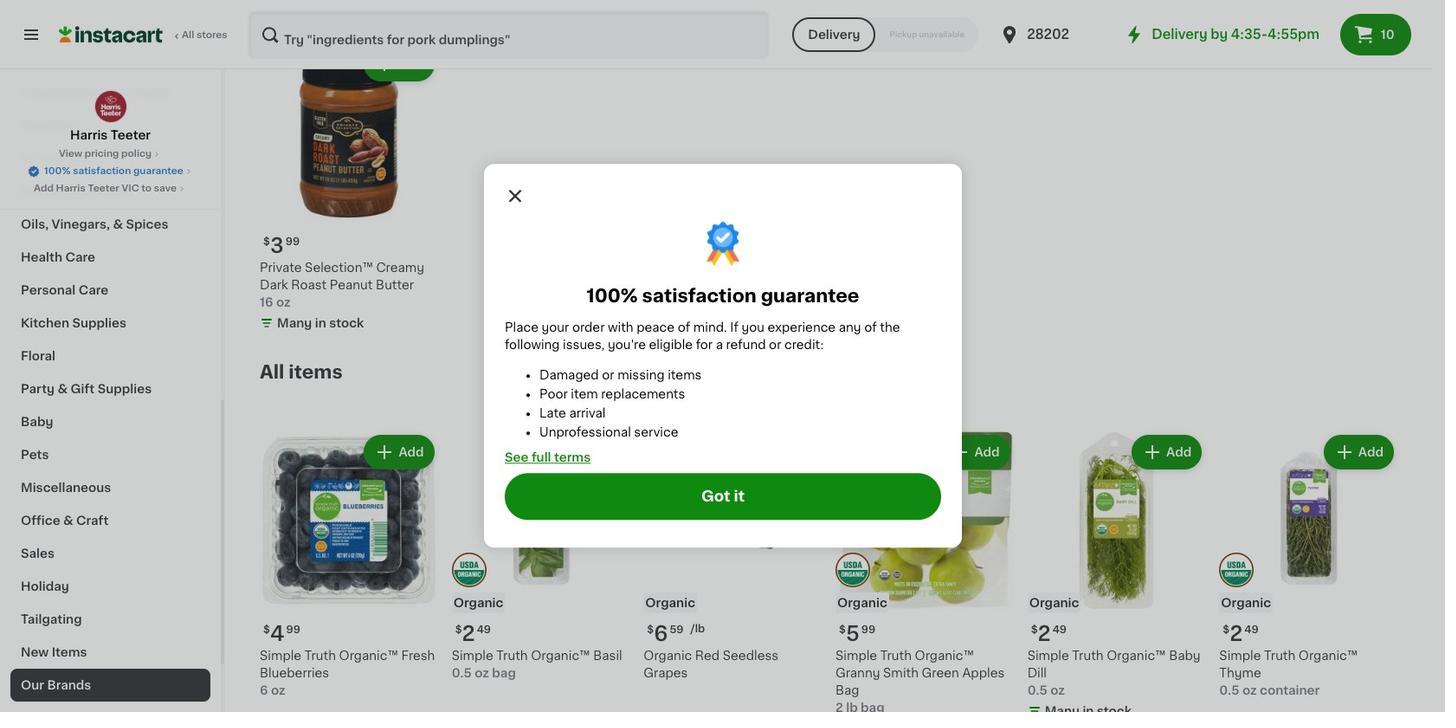 Task type: locate. For each thing, give the bounding box(es) containing it.
teeter
[[111, 129, 151, 141], [88, 184, 119, 193]]

$ up private
[[263, 236, 270, 247]]

teeter down 100% satisfaction guarantee button
[[88, 184, 119, 193]]

0 vertical spatial supplies
[[72, 317, 126, 329]]

blueberries
[[260, 667, 329, 679]]

simple up dill
[[1028, 649, 1070, 662]]

1 horizontal spatial guarantee
[[761, 287, 859, 306]]

guarantee up save on the top of the page
[[133, 166, 184, 176]]

49 up thyme
[[1245, 624, 1259, 635]]

truth inside simple truth organic™ thyme 0.5 oz container
[[1265, 649, 1296, 662]]

2 $ 2 49 from the left
[[1032, 623, 1067, 643]]

$ up simple truth organic™ basil 0.5 oz bag
[[455, 624, 462, 635]]

0 vertical spatial 100% satisfaction guarantee
[[44, 166, 184, 176]]

add for simple truth organic™ thyme
[[1359, 446, 1384, 458]]

$ 6 59
[[647, 623, 684, 643]]

100% satisfaction guarantee up if
[[587, 287, 859, 306]]

simple up bag
[[452, 649, 494, 662]]

1 horizontal spatial delivery
[[1152, 28, 1208, 41]]

0 horizontal spatial or
[[602, 370, 614, 382]]

truth inside simple truth organic™ basil 0.5 oz bag
[[497, 649, 528, 662]]

& inside 'link'
[[113, 218, 123, 230]]

kitchen supplies link
[[10, 307, 211, 340]]

or
[[769, 339, 781, 352], [602, 370, 614, 382]]

1 vertical spatial teeter
[[88, 184, 119, 193]]

0 horizontal spatial 2
[[462, 623, 475, 643]]

goods
[[73, 87, 114, 99]]

all
[[182, 30, 194, 40], [260, 363, 285, 381]]

stock
[[329, 317, 364, 329]]

100% satisfaction guarantee dialog
[[484, 164, 962, 548]]

0.5 for simple truth organic™ thyme 0.5 oz container
[[1220, 684, 1240, 696]]

1 horizontal spatial 6
[[654, 623, 668, 643]]

simple for simple truth organic™ fresh blueberries 6 oz
[[260, 649, 302, 662]]

None search field
[[248, 10, 770, 59]]

4 simple from the left
[[1028, 649, 1070, 662]]

our brands
[[21, 679, 91, 691]]

oils, vinegars, & spices
[[21, 218, 168, 230]]

1 vertical spatial 100% satisfaction guarantee
[[587, 287, 859, 306]]

care up kitchen supplies link
[[79, 284, 108, 296]]

add button for simple truth organic™ fresh blueberries
[[366, 437, 433, 468]]

items inside damaged or missing items poor item replacements late arrival unprofessional service
[[668, 370, 702, 382]]

6 down blueberries
[[260, 684, 268, 696]]

3 simple from the left
[[452, 649, 494, 662]]

add for simple truth organic™ granny smith green apples bag
[[975, 446, 1000, 458]]

roast
[[291, 279, 327, 291]]

party
[[21, 383, 55, 395]]

1 vertical spatial 6
[[260, 684, 268, 696]]

99 right 4
[[286, 624, 301, 635]]

0 horizontal spatial guarantee
[[133, 166, 184, 176]]

or inside damaged or missing items poor item replacements late arrival unprofessional service
[[602, 370, 614, 382]]

100% satisfaction guarantee
[[44, 166, 184, 176], [587, 287, 859, 306]]

& for gift
[[58, 383, 68, 395]]

0 vertical spatial or
[[769, 339, 781, 352]]

& down instacart logo on the left of the page
[[101, 54, 111, 66]]

1 horizontal spatial 100% satisfaction guarantee
[[587, 287, 859, 306]]

items
[[289, 363, 343, 381], [668, 370, 702, 382]]

2 up simple truth organic™ basil 0.5 oz bag
[[462, 623, 475, 643]]

our brands link
[[10, 669, 211, 702]]

2 horizontal spatial 0.5
[[1220, 684, 1240, 696]]

6 left 59
[[654, 623, 668, 643]]

4
[[270, 623, 285, 643]]

1 vertical spatial baby
[[1170, 649, 1201, 662]]

$ 2 49 up simple truth organic™ basil 0.5 oz bag
[[455, 623, 491, 643]]

creamy
[[376, 261, 425, 273]]

organic™ for granny
[[915, 649, 975, 662]]

0.5 inside simple truth organic™ thyme 0.5 oz container
[[1220, 684, 1240, 696]]

harris teeter
[[70, 129, 151, 141]]

0 horizontal spatial 6
[[260, 684, 268, 696]]

damaged or missing items poor item replacements late arrival unprofessional service
[[539, 370, 702, 439]]

teeter up policy
[[111, 129, 151, 141]]

simple inside "simple truth organic™ baby dill 0.5 oz"
[[1028, 649, 1070, 662]]

peanut
[[330, 279, 373, 291]]

truth inside "simple truth organic™ baby dill 0.5 oz"
[[1073, 649, 1104, 662]]

late
[[539, 408, 566, 420]]

$ 2 49 for simple truth organic™ basil
[[455, 623, 491, 643]]

party & gift supplies link
[[10, 373, 211, 405]]

1 2 from the left
[[462, 623, 475, 643]]

10
[[1382, 29, 1395, 41]]

or inside place your order with peace of mind. if you experience any of the following issues, you're eligible for a refund or credit:
[[769, 339, 781, 352]]

mind.
[[693, 322, 727, 334]]

office & craft
[[21, 515, 109, 527]]

49 for simple truth organic™ basil
[[477, 624, 491, 635]]

if
[[730, 322, 739, 334]]

new items
[[21, 646, 87, 658]]

oz
[[276, 296, 291, 308], [475, 667, 489, 679], [271, 684, 286, 696], [1051, 684, 1066, 696], [1243, 684, 1258, 696]]

organic inside 'product' "group"
[[838, 597, 888, 609]]

3 49 from the left
[[1245, 624, 1259, 635]]

3 $ 2 49 from the left
[[1224, 623, 1259, 643]]

satisfaction down pricing
[[73, 166, 131, 176]]

terms
[[554, 452, 591, 464]]

truth
[[305, 649, 336, 662], [881, 649, 912, 662], [497, 649, 528, 662], [1073, 649, 1104, 662], [1265, 649, 1296, 662]]

organic™ inside simple truth organic™ thyme 0.5 oz container
[[1299, 649, 1359, 662]]

personal
[[21, 284, 76, 296]]

0 horizontal spatial delivery
[[809, 29, 861, 41]]

of up eligible
[[678, 322, 690, 334]]

$ for simple truth organic™ basil
[[455, 624, 462, 635]]

organic™ inside simple truth organic™ basil 0.5 oz bag
[[531, 649, 591, 662]]

pets
[[21, 449, 49, 461]]

0 horizontal spatial 49
[[477, 624, 491, 635]]

1 vertical spatial all
[[260, 363, 285, 381]]

1 horizontal spatial items
[[668, 370, 702, 382]]

0 horizontal spatial satisfaction
[[73, 166, 131, 176]]

$ 2 49 up thyme
[[1224, 623, 1259, 643]]

baby inside "simple truth organic™ baby dill 0.5 oz"
[[1170, 649, 1201, 662]]

credit:
[[784, 339, 824, 352]]

simple truth organic™ basil 0.5 oz bag
[[452, 649, 623, 679]]

&
[[101, 54, 111, 66], [117, 87, 128, 99], [113, 218, 123, 230], [58, 383, 68, 395], [63, 515, 73, 527]]

0 vertical spatial teeter
[[111, 129, 151, 141]]

1 simple from the left
[[260, 649, 302, 662]]

1 vertical spatial harris
[[56, 184, 86, 193]]

supplies up baby link
[[98, 383, 152, 395]]

99
[[286, 236, 300, 247], [286, 624, 301, 635], [862, 624, 876, 635]]

organic™ inside simple truth organic™ granny smith green apples bag
[[915, 649, 975, 662]]

$ 2 49
[[455, 623, 491, 643], [1032, 623, 1067, 643], [1224, 623, 1259, 643]]

simple inside simple truth organic™ thyme 0.5 oz container
[[1220, 649, 1262, 662]]

truth for simple truth organic™ fresh blueberries 6 oz
[[305, 649, 336, 662]]

you're
[[608, 339, 646, 352]]

2
[[462, 623, 475, 643], [1038, 623, 1051, 643], [1230, 623, 1244, 643]]

sauces
[[114, 54, 160, 66]]

baking
[[21, 185, 64, 198]]

essentials
[[67, 185, 131, 198]]

simple inside simple truth organic™ fresh blueberries 6 oz
[[260, 649, 302, 662]]

truth for simple truth organic™ granny smith green apples bag
[[881, 649, 912, 662]]

organic inside organic red seedless grapes
[[644, 649, 692, 662]]

guarantee up the experience
[[761, 287, 859, 306]]

all left stores
[[182, 30, 194, 40]]

organic up 59
[[646, 597, 696, 609]]

or left credit:
[[769, 339, 781, 352]]

household link
[[10, 142, 211, 175]]

0 vertical spatial baby
[[21, 416, 53, 428]]

0 horizontal spatial 100% satisfaction guarantee
[[44, 166, 184, 176]]

& left spices
[[113, 218, 123, 230]]

49 up simple truth organic™ basil 0.5 oz bag
[[477, 624, 491, 635]]

1 vertical spatial or
[[602, 370, 614, 382]]

unprofessional
[[539, 427, 631, 439]]

0.5 down thyme
[[1220, 684, 1240, 696]]

delivery
[[1152, 28, 1208, 41], [809, 29, 861, 41]]

1 vertical spatial guarantee
[[761, 287, 859, 306]]

$ up 'granny'
[[840, 624, 846, 635]]

$ for simple truth organic™ granny smith green apples bag
[[840, 624, 846, 635]]

0 horizontal spatial $ 2 49
[[455, 623, 491, 643]]

truth inside simple truth organic™ granny smith green apples bag
[[881, 649, 912, 662]]

3 organic™ from the left
[[531, 649, 591, 662]]

2 49 from the left
[[1053, 624, 1067, 635]]

items down eligible
[[668, 370, 702, 382]]

6 inside simple truth organic™ fresh blueberries 6 oz
[[260, 684, 268, 696]]

3 truth from the left
[[497, 649, 528, 662]]

product group containing 4
[[260, 431, 438, 699]]

100% inside dialog
[[587, 287, 638, 306]]

truth inside simple truth organic™ fresh blueberries 6 oz
[[305, 649, 336, 662]]

organic
[[838, 597, 888, 609], [454, 597, 504, 609], [646, 597, 696, 609], [1030, 597, 1080, 609], [1222, 597, 1272, 609], [644, 649, 692, 662]]

$ for simple truth organic™ thyme
[[1224, 624, 1230, 635]]

49 for simple truth organic™ thyme
[[1245, 624, 1259, 635]]

1 vertical spatial supplies
[[98, 383, 152, 395]]

0 vertical spatial care
[[65, 251, 95, 263]]

& for craft
[[63, 515, 73, 527]]

5 organic™ from the left
[[1299, 649, 1359, 662]]

& left gift
[[58, 383, 68, 395]]

harris down household
[[56, 184, 86, 193]]

100% inside button
[[44, 166, 71, 176]]

new items link
[[10, 636, 211, 669]]

$ inside $ 3 99
[[263, 236, 270, 247]]

2 truth from the left
[[881, 649, 912, 662]]

baby
[[21, 416, 53, 428], [1170, 649, 1201, 662]]

99 inside $ 4 99
[[286, 624, 301, 635]]

4 organic™ from the left
[[1107, 649, 1167, 662]]

1 organic™ from the left
[[339, 649, 398, 662]]

0 horizontal spatial 0.5
[[452, 667, 472, 679]]

seedless
[[723, 649, 779, 662]]

99 inside $ 5 99
[[862, 624, 876, 635]]

1 horizontal spatial 100%
[[587, 287, 638, 306]]

3
[[270, 235, 284, 255]]

0 horizontal spatial of
[[678, 322, 690, 334]]

2 up thyme
[[1230, 623, 1244, 643]]

1 horizontal spatial $ 2 49
[[1032, 623, 1067, 643]]

1 vertical spatial satisfaction
[[642, 287, 757, 306]]

fresh
[[402, 649, 435, 662]]

organic up $ 5 99
[[838, 597, 888, 609]]

truth for simple truth organic™ thyme 0.5 oz container
[[1265, 649, 1296, 662]]

0 horizontal spatial all
[[182, 30, 194, 40]]

see full terms
[[505, 452, 591, 464]]

1 vertical spatial care
[[79, 284, 108, 296]]

2 simple from the left
[[836, 649, 878, 662]]

1 horizontal spatial 0.5
[[1028, 684, 1048, 696]]

2 horizontal spatial $ 2 49
[[1224, 623, 1259, 643]]

0.5 left bag
[[452, 667, 472, 679]]

granny
[[836, 667, 881, 679]]

2 horizontal spatial 2
[[1230, 623, 1244, 643]]

oz inside simple truth organic™ basil 0.5 oz bag
[[475, 667, 489, 679]]

party & gift supplies
[[21, 383, 152, 395]]

supplies down personal care link
[[72, 317, 126, 329]]

add button for simple truth organic™ baby dill
[[1134, 437, 1201, 468]]

0.5 inside simple truth organic™ basil 0.5 oz bag
[[452, 667, 472, 679]]

49 for simple truth organic™ baby dill
[[1053, 624, 1067, 635]]

100% satisfaction guarantee down view pricing policy link
[[44, 166, 184, 176]]

container
[[1261, 684, 1321, 696]]

1 horizontal spatial or
[[769, 339, 781, 352]]

& left soups
[[117, 87, 128, 99]]

1 horizontal spatial of
[[864, 322, 877, 334]]

0.5 inside "simple truth organic™ baby dill 0.5 oz"
[[1028, 684, 1048, 696]]

got it button
[[505, 474, 941, 520]]

99 right 3
[[286, 236, 300, 247]]

1 horizontal spatial baby
[[1170, 649, 1201, 662]]

a
[[716, 339, 723, 352]]

simple up 'granny'
[[836, 649, 878, 662]]

see full terms link
[[505, 452, 591, 464]]

policy
[[121, 149, 152, 159]]

basil
[[594, 649, 623, 662]]

private selection™ creamy dark roast peanut butter 16 oz
[[260, 261, 425, 308]]

& left craft
[[63, 515, 73, 527]]

satisfaction inside dialog
[[642, 287, 757, 306]]

1 horizontal spatial 2
[[1038, 623, 1051, 643]]

simple down $ 4 99 on the left of page
[[260, 649, 302, 662]]

the
[[880, 322, 900, 334]]

product group
[[260, 43, 438, 335], [260, 431, 438, 699], [452, 431, 630, 681], [836, 431, 1014, 712], [1028, 431, 1206, 712], [1220, 431, 1398, 699]]

0 vertical spatial satisfaction
[[73, 166, 131, 176]]

2 for simple truth organic™ baby dill
[[1038, 623, 1051, 643]]

organic™ inside simple truth organic™ fresh blueberries 6 oz
[[339, 649, 398, 662]]

view pricing policy link
[[59, 147, 162, 161]]

1 49 from the left
[[477, 624, 491, 635]]

$ inside $ 5 99
[[840, 624, 846, 635]]

100% satisfaction guarantee button
[[27, 161, 194, 178]]

smith
[[884, 667, 919, 679]]

simple for simple truth organic™ thyme 0.5 oz container
[[1220, 649, 1262, 662]]

organic™ for baby
[[1107, 649, 1167, 662]]

simple inside simple truth organic™ granny smith green apples bag
[[836, 649, 878, 662]]

items down many in stock
[[289, 363, 343, 381]]

0 vertical spatial guarantee
[[133, 166, 184, 176]]

delivery inside button
[[809, 29, 861, 41]]

organic up grapes
[[644, 649, 692, 662]]

2 2 from the left
[[1038, 623, 1051, 643]]

personal care link
[[10, 274, 211, 307]]

$ 2 49 for simple truth organic™ thyme
[[1224, 623, 1259, 643]]

2 organic™ from the left
[[915, 649, 975, 662]]

5 simple from the left
[[1220, 649, 1262, 662]]

1 vertical spatial 100%
[[587, 287, 638, 306]]

$ left 59
[[647, 624, 654, 635]]

1 truth from the left
[[305, 649, 336, 662]]

100% up with
[[587, 287, 638, 306]]

100%
[[44, 166, 71, 176], [587, 287, 638, 306]]

0.5 down dill
[[1028, 684, 1048, 696]]

$ up blueberries
[[263, 624, 270, 635]]

1 $ 2 49 from the left
[[455, 623, 491, 643]]

2 up dill
[[1038, 623, 1051, 643]]

view pricing policy
[[59, 149, 152, 159]]

$ up dill
[[1032, 624, 1038, 635]]

99 right 5
[[862, 624, 876, 635]]

10 button
[[1341, 14, 1412, 55]]

care down vinegars,
[[65, 251, 95, 263]]

0 vertical spatial all
[[182, 30, 194, 40]]

2 for simple truth organic™ basil
[[462, 623, 475, 643]]

supplies
[[72, 317, 126, 329], [98, 383, 152, 395]]

1 horizontal spatial all
[[260, 363, 285, 381]]

harris up pricing
[[70, 129, 108, 141]]

oz inside "simple truth organic™ baby dill 0.5 oz"
[[1051, 684, 1066, 696]]

100% down household
[[44, 166, 71, 176]]

simple inside simple truth organic™ basil 0.5 oz bag
[[452, 649, 494, 662]]

organic™ inside "simple truth organic™ baby dill 0.5 oz"
[[1107, 649, 1167, 662]]

0 vertical spatial 100%
[[44, 166, 71, 176]]

organic™ for fresh
[[339, 649, 398, 662]]

3 2 from the left
[[1230, 623, 1244, 643]]

add button for simple truth organic™ basil
[[558, 437, 625, 468]]

tailgating link
[[10, 603, 211, 636]]

pets link
[[10, 438, 211, 471]]

99 inside $ 3 99
[[286, 236, 300, 247]]

bag
[[492, 667, 516, 679]]

harris teeter link
[[70, 90, 151, 144]]

0 horizontal spatial 100%
[[44, 166, 71, 176]]

of left the
[[864, 322, 877, 334]]

simple for simple truth organic™ basil 0.5 oz bag
[[452, 649, 494, 662]]

1 horizontal spatial 49
[[1053, 624, 1067, 635]]

simple up thyme
[[1220, 649, 1262, 662]]

miscellaneous link
[[10, 471, 211, 504]]

4 truth from the left
[[1073, 649, 1104, 662]]

or left 'missing'
[[602, 370, 614, 382]]

1 horizontal spatial satisfaction
[[642, 287, 757, 306]]

$ 2 49 up dill
[[1032, 623, 1067, 643]]

$ inside $ 4 99
[[263, 624, 270, 635]]

5 truth from the left
[[1265, 649, 1296, 662]]

all down many
[[260, 363, 285, 381]]

care for personal care
[[79, 284, 108, 296]]

$ up thyme
[[1224, 624, 1230, 635]]

2 horizontal spatial 49
[[1245, 624, 1259, 635]]

full
[[531, 452, 551, 464]]

49 up "simple truth organic™ baby dill 0.5 oz"
[[1053, 624, 1067, 635]]

satisfaction up mind.
[[642, 287, 757, 306]]



Task type: describe. For each thing, give the bounding box(es) containing it.
brands
[[47, 679, 91, 691]]

dark
[[260, 279, 288, 291]]

dill
[[1028, 667, 1047, 679]]

personal care
[[21, 284, 108, 296]]

our
[[21, 679, 44, 691]]

all items
[[260, 363, 343, 381]]

private
[[260, 261, 302, 273]]

guarantee inside dialog
[[761, 287, 859, 306]]

tailgating
[[21, 613, 82, 626]]

arrival
[[569, 408, 605, 420]]

household
[[21, 152, 89, 165]]

instacart logo image
[[59, 24, 163, 45]]

thyme
[[1220, 667, 1262, 679]]

apples
[[963, 667, 1005, 679]]

all stores
[[182, 30, 228, 40]]

guarantee inside button
[[133, 166, 184, 176]]

& for sauces
[[101, 54, 111, 66]]

simple for simple truth organic™ granny smith green apples bag
[[836, 649, 878, 662]]

organic up dill
[[1030, 597, 1080, 609]]

replacements
[[601, 389, 685, 401]]

2 for simple truth organic™ thyme
[[1230, 623, 1244, 643]]

condiments & sauces link
[[10, 43, 211, 76]]

oils,
[[21, 218, 49, 230]]

floral
[[21, 350, 55, 362]]

oz inside simple truth organic™ thyme 0.5 oz container
[[1243, 684, 1258, 696]]

truth for simple truth organic™ baby dill 0.5 oz
[[1073, 649, 1104, 662]]

add for simple truth organic™ baby dill
[[1167, 446, 1192, 458]]

breakfast
[[21, 120, 81, 132]]

you
[[742, 322, 765, 334]]

kitchen
[[21, 317, 69, 329]]

canned goods & soups
[[21, 87, 170, 99]]

4:55pm
[[1268, 28, 1320, 41]]

add button for private selection™ creamy dark roast peanut butter
[[366, 48, 433, 80]]

kitchen supplies
[[21, 317, 126, 329]]

issues,
[[563, 339, 605, 352]]

5
[[846, 623, 860, 643]]

office
[[21, 515, 60, 527]]

health care
[[21, 251, 95, 263]]

condiments & sauces
[[21, 54, 160, 66]]

organic red seedless grapes
[[644, 649, 779, 679]]

$ for private selection™ creamy dark roast peanut butter
[[263, 236, 270, 247]]

see
[[505, 452, 528, 464]]

add harris teeter vic to save
[[34, 184, 177, 193]]

$ 2 49 for simple truth organic™ baby dill
[[1032, 623, 1067, 643]]

delivery by 4:35-4:55pm link
[[1125, 24, 1320, 45]]

service type group
[[793, 17, 979, 52]]

health care link
[[10, 241, 211, 274]]

sales link
[[10, 537, 211, 570]]

organic up bag
[[454, 597, 504, 609]]

add for private selection™ creamy dark roast peanut butter
[[399, 58, 424, 70]]

stores
[[197, 30, 228, 40]]

gift
[[71, 383, 95, 395]]

99 for 4
[[286, 624, 301, 635]]

2 of from the left
[[864, 322, 877, 334]]

0.5 for simple truth organic™ basil 0.5 oz bag
[[452, 667, 472, 679]]

items
[[52, 646, 87, 658]]

all stores link
[[59, 10, 229, 59]]

oz inside private selection™ creamy dark roast peanut butter 16 oz
[[276, 296, 291, 308]]

many in stock
[[277, 317, 364, 329]]

health
[[21, 251, 62, 263]]

delivery for delivery
[[809, 29, 861, 41]]

craft
[[76, 515, 109, 527]]

add for simple truth organic™ basil
[[591, 446, 616, 458]]

$ for simple truth organic™ fresh blueberries
[[263, 624, 270, 635]]

canned
[[21, 87, 70, 99]]

eligible
[[649, 339, 693, 352]]

99 for 3
[[286, 236, 300, 247]]

vinegars,
[[52, 218, 110, 230]]

truth for simple truth organic™ basil 0.5 oz bag
[[497, 649, 528, 662]]

product group containing 3
[[260, 43, 438, 335]]

100% satisfaction guarantee inside dialog
[[587, 287, 859, 306]]

canned goods & soups link
[[10, 76, 211, 109]]

missing
[[617, 370, 665, 382]]

soups
[[130, 87, 170, 99]]

organic™ for basil
[[531, 649, 591, 662]]

got
[[701, 490, 730, 504]]

0 horizontal spatial baby
[[21, 416, 53, 428]]

baby link
[[10, 405, 211, 438]]

all for all items
[[260, 363, 285, 381]]

28202 button
[[1000, 10, 1104, 59]]

harris teeter logo image
[[94, 90, 127, 123]]

new
[[21, 646, 49, 658]]

many
[[277, 317, 312, 329]]

place your order with peace of mind. if you experience any of the following issues, you're eligible for a refund or credit:
[[505, 322, 900, 352]]

save
[[154, 184, 177, 193]]

add for simple truth organic™ fresh blueberries
[[399, 446, 424, 458]]

sales
[[21, 548, 55, 560]]

$ inside the $ 6 59
[[647, 624, 654, 635]]

care for health care
[[65, 251, 95, 263]]

organic™ for thyme
[[1299, 649, 1359, 662]]

oils, vinegars, & spices link
[[10, 208, 211, 241]]

99 for 5
[[862, 624, 876, 635]]

$ for simple truth organic™ baby dill
[[1032, 624, 1038, 635]]

0 vertical spatial 6
[[654, 623, 668, 643]]

oz inside simple truth organic™ fresh blueberries 6 oz
[[271, 684, 286, 696]]

breakfast link
[[10, 109, 211, 142]]

add button for simple truth organic™ thyme
[[1326, 437, 1393, 468]]

product group containing 5
[[836, 431, 1014, 712]]

100% satisfaction guarantee inside button
[[44, 166, 184, 176]]

simple for simple truth organic™ baby dill 0.5 oz
[[1028, 649, 1070, 662]]

damaged
[[539, 370, 599, 382]]

delivery for delivery by 4:35-4:55pm
[[1152, 28, 1208, 41]]

simple truth organic™ baby dill 0.5 oz
[[1028, 649, 1201, 696]]

holiday link
[[10, 570, 211, 603]]

order
[[572, 322, 605, 334]]

holiday
[[21, 580, 69, 593]]

1 of from the left
[[678, 322, 690, 334]]

$ 5 99
[[840, 623, 876, 643]]

add button for simple truth organic™ granny smith green apples bag
[[942, 437, 1009, 468]]

0 horizontal spatial items
[[289, 363, 343, 381]]

your
[[541, 322, 569, 334]]

4:35-
[[1232, 28, 1268, 41]]

satisfaction inside button
[[73, 166, 131, 176]]

/lb
[[691, 623, 705, 634]]

$6.59 per pound element
[[644, 616, 822, 647]]

following
[[505, 339, 560, 352]]

59
[[670, 624, 684, 635]]

0 vertical spatial harris
[[70, 129, 108, 141]]

organic up thyme
[[1222, 597, 1272, 609]]

pricing
[[85, 149, 119, 159]]

simple truth organic™ fresh blueberries 6 oz
[[260, 649, 435, 696]]

bag
[[836, 684, 860, 696]]

16
[[260, 296, 273, 308]]

condiments
[[21, 54, 98, 66]]

all for all stores
[[182, 30, 194, 40]]



Task type: vqa. For each thing, say whether or not it's contained in the screenshot.
12
no



